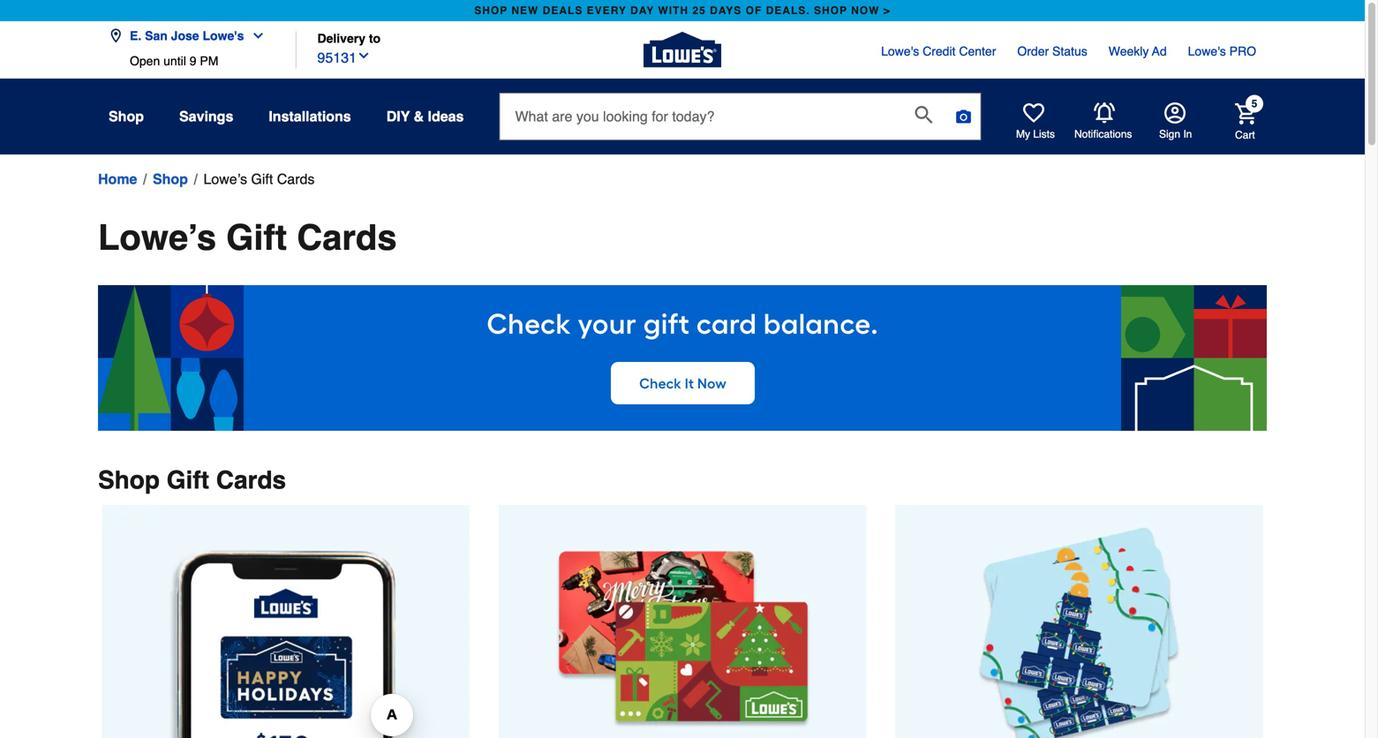 Task type: vqa. For each thing, say whether or not it's contained in the screenshot.
CORNING
no



Task type: locate. For each thing, give the bounding box(es) containing it.
e. san jose lowe's
[[130, 29, 244, 43]]

shop new deals every day with 25 days of deals. shop now > link
[[471, 0, 894, 21]]

days
[[710, 4, 742, 17]]

lowe's home improvement logo image
[[644, 11, 721, 89]]

cart
[[1235, 129, 1255, 141]]

ideas
[[428, 108, 464, 124]]

center
[[959, 44, 996, 58]]

deals.
[[766, 4, 810, 17]]

lists
[[1033, 128, 1055, 140]]

installations button
[[269, 101, 351, 132]]

shop button
[[109, 101, 144, 132]]

lowe's home improvement cart image
[[1235, 103, 1256, 124]]

deals
[[543, 4, 583, 17]]

shop left the new
[[474, 4, 508, 17]]

shop gift cards
[[98, 466, 286, 494]]

lowe's gift cards down installations button
[[203, 171, 315, 187]]

lowe's
[[203, 171, 247, 187], [98, 217, 216, 258]]

shop link
[[153, 169, 188, 190]]

lowe's left pro at the top
[[1188, 44, 1226, 58]]

order status
[[1017, 44, 1087, 58]]

every
[[587, 4, 627, 17]]

day
[[630, 4, 654, 17]]

1 horizontal spatial lowe's
[[881, 44, 919, 58]]

1 vertical spatial shop
[[153, 171, 188, 187]]

shop for shop button
[[109, 108, 144, 124]]

shop
[[109, 108, 144, 124], [153, 171, 188, 187], [98, 466, 160, 494]]

lowe's
[[203, 29, 244, 43], [881, 44, 919, 58], [1188, 44, 1226, 58]]

0 horizontal spatial lowe's
[[203, 29, 244, 43]]

e.
[[130, 29, 141, 43]]

sign
[[1159, 128, 1180, 140]]

lowe's gift cards down lowe's gift cards link
[[98, 217, 397, 258]]

lowe's gift cards link
[[203, 169, 315, 190]]

of
[[746, 4, 762, 17]]

delivery
[[317, 31, 365, 45]]

0 horizontal spatial shop
[[474, 4, 508, 17]]

2 shop from the left
[[814, 4, 847, 17]]

9
[[190, 54, 196, 68]]

lowe's home improvement notification center image
[[1094, 102, 1115, 124]]

order
[[1017, 44, 1049, 58]]

diy
[[386, 108, 410, 124]]

lowe's up the pm
[[203, 29, 244, 43]]

lowe's down shop link
[[98, 217, 216, 258]]

1 vertical spatial gift
[[226, 217, 287, 258]]

delivery to
[[317, 31, 381, 45]]

jose
[[171, 29, 199, 43]]

savings
[[179, 108, 233, 124]]

credit
[[923, 44, 956, 58]]

lowe's inside 'button'
[[203, 29, 244, 43]]

lowe's pro
[[1188, 44, 1256, 58]]

my
[[1016, 128, 1030, 140]]

weekly ad
[[1109, 44, 1167, 58]]

shop new deals every day with 25 days of deals. shop now >
[[474, 4, 891, 17]]

shop left now
[[814, 4, 847, 17]]

lowe's left credit
[[881, 44, 919, 58]]

lowe's gift cards
[[203, 171, 315, 187], [98, 217, 397, 258]]

lowe's for lowe's pro
[[1188, 44, 1226, 58]]

0 vertical spatial lowe's
[[203, 171, 247, 187]]

0 vertical spatial shop
[[109, 108, 144, 124]]

1 vertical spatial lowe's gift cards
[[98, 217, 397, 258]]

2 horizontal spatial lowe's
[[1188, 44, 1226, 58]]

weekly ad link
[[1109, 42, 1167, 60]]

lowe's pro link
[[1188, 42, 1256, 60]]

cards
[[277, 171, 315, 187], [297, 217, 397, 258], [216, 466, 286, 494]]

gift
[[251, 171, 273, 187], [226, 217, 287, 258], [167, 466, 209, 494]]

lowe's credit center link
[[881, 42, 996, 60]]

open
[[130, 54, 160, 68]]

lowe's right shop link
[[203, 171, 247, 187]]

pro
[[1230, 44, 1256, 58]]

0 vertical spatial cards
[[277, 171, 315, 187]]

None search field
[[499, 93, 981, 157]]

sign in
[[1159, 128, 1192, 140]]

lowe's home improvement account image
[[1164, 102, 1186, 124]]

shop
[[474, 4, 508, 17], [814, 4, 847, 17]]

ad
[[1152, 44, 1167, 58]]

home
[[98, 171, 137, 187]]

diy & ideas
[[386, 108, 464, 124]]

shop for shop link
[[153, 171, 188, 187]]

home link
[[98, 169, 137, 190]]

1 horizontal spatial shop
[[814, 4, 847, 17]]

savings button
[[179, 101, 233, 132]]



Task type: describe. For each thing, give the bounding box(es) containing it.
lowe's home improvement lists image
[[1023, 102, 1044, 124]]

95131
[[317, 49, 357, 66]]

25
[[693, 4, 706, 17]]

my lists
[[1016, 128, 1055, 140]]

0 vertical spatial gift
[[251, 171, 273, 187]]

pm
[[200, 54, 218, 68]]

chevron down image
[[357, 49, 371, 63]]

new
[[511, 4, 539, 17]]

order status link
[[1017, 42, 1087, 60]]

camera image
[[955, 108, 972, 125]]

notifications
[[1074, 128, 1132, 140]]

e. san jose lowe's button
[[109, 18, 272, 54]]

1 vertical spatial cards
[[297, 217, 397, 258]]

1 shop from the left
[[474, 4, 508, 17]]

diy & ideas button
[[386, 101, 464, 132]]

lowe's for lowe's credit center
[[881, 44, 919, 58]]

0 vertical spatial lowe's gift cards
[[203, 171, 315, 187]]

san
[[145, 29, 168, 43]]

in
[[1183, 128, 1192, 140]]

lowe's credit center
[[881, 44, 996, 58]]

a phone screen showing a one hundred fifty dollar lowe's gift card. image
[[102, 505, 470, 738]]

status
[[1052, 44, 1087, 58]]

95131 button
[[317, 46, 371, 68]]

2 vertical spatial gift
[[167, 466, 209, 494]]

to
[[369, 31, 381, 45]]

&
[[414, 108, 424, 124]]

2 vertical spatial cards
[[216, 466, 286, 494]]

sign in button
[[1159, 102, 1192, 141]]

with
[[658, 4, 689, 17]]

1 vertical spatial lowe's
[[98, 217, 216, 258]]

Search Query text field
[[500, 94, 901, 139]]

open until 9 pm
[[130, 54, 218, 68]]

location image
[[109, 29, 123, 43]]

two lowe's holiday themed gift cards. image
[[498, 505, 867, 738]]

5
[[1252, 97, 1257, 110]]

my lists link
[[1016, 102, 1055, 141]]

until
[[163, 54, 186, 68]]

search image
[[915, 106, 933, 124]]

weekly
[[1109, 44, 1149, 58]]

2 vertical spatial shop
[[98, 466, 160, 494]]

chevron down image
[[244, 29, 265, 43]]

an assortment of lowe's corporate gift cards. image
[[895, 505, 1263, 738]]

installations
[[269, 108, 351, 124]]

now
[[851, 4, 880, 17]]

check your gift card balance. check it now. image
[[98, 285, 1267, 431]]

>
[[884, 4, 891, 17]]



